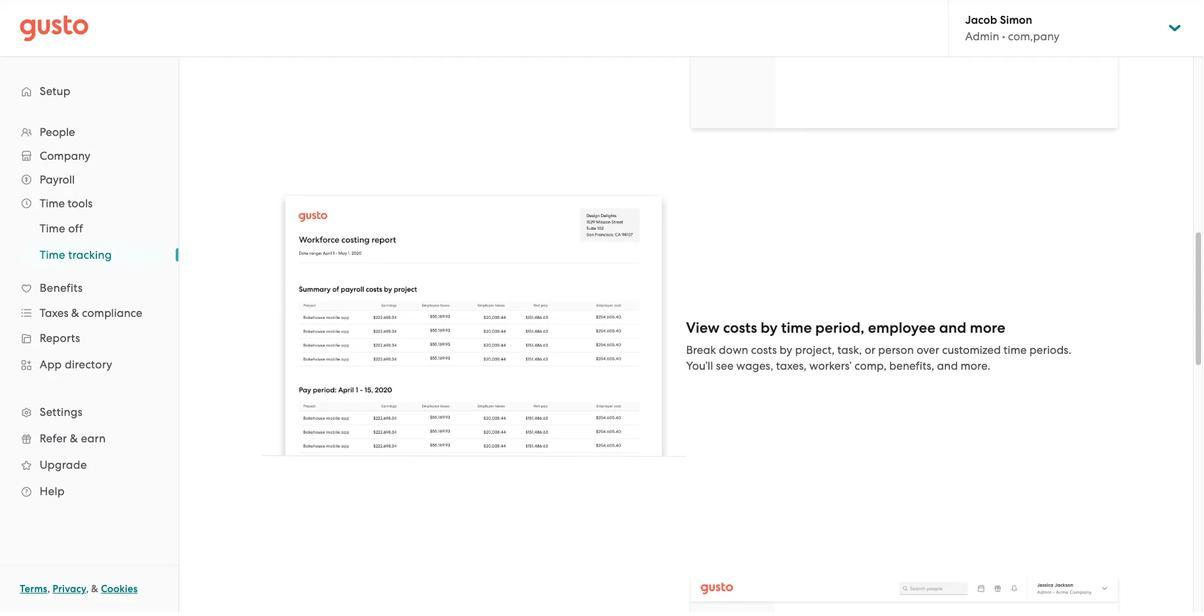 Task type: describe. For each thing, give the bounding box(es) containing it.
1 vertical spatial costs
[[751, 344, 777, 357]]

more
[[970, 319, 1006, 337]]

app directory
[[40, 358, 112, 372]]

gusto navigation element
[[0, 57, 178, 526]]

track time with our feature image
[[687, 0, 1123, 136]]

more.
[[961, 360, 991, 373]]

list containing people
[[0, 120, 178, 505]]

benefits
[[40, 282, 83, 295]]

settings
[[40, 406, 83, 419]]

company button
[[13, 144, 165, 168]]

app directory link
[[13, 353, 165, 377]]

& for earn
[[70, 432, 78, 446]]

jacob simon admin • com,pany
[[966, 13, 1060, 43]]

taxes,
[[777, 360, 807, 373]]

time off
[[40, 222, 83, 235]]

period,
[[816, 319, 865, 337]]

or
[[865, 344, 876, 357]]

person
[[879, 344, 914, 357]]

time tracking link
[[24, 243, 165, 267]]

view costs by time period, employee and more break down costs by project, task, or person over customized time periods. you'll see wages, taxes, workers' comp, benefits, and more.
[[687, 319, 1072, 373]]

2 vertical spatial &
[[91, 584, 99, 596]]

see
[[716, 360, 734, 373]]

1 vertical spatial and
[[938, 360, 958, 373]]

periods.
[[1030, 344, 1072, 357]]

off
[[68, 222, 83, 235]]

earn
[[81, 432, 106, 446]]

refer & earn link
[[13, 427, 165, 451]]

privacy
[[53, 584, 86, 596]]

terms link
[[20, 584, 47, 596]]

0 horizontal spatial time
[[782, 319, 812, 337]]

benefits link
[[13, 276, 165, 300]]

com,pany
[[1009, 30, 1060, 43]]

employee
[[869, 319, 936, 337]]

comp,
[[855, 360, 887, 373]]

settings link
[[13, 401, 165, 424]]

benefits,
[[890, 360, 935, 373]]

privacy link
[[53, 584, 86, 596]]

taxes & compliance button
[[13, 301, 165, 325]]

payroll button
[[13, 168, 165, 192]]

view
[[687, 319, 720, 337]]

refer & earn
[[40, 432, 106, 446]]

time for time tools
[[40, 197, 65, 210]]

home image
[[20, 15, 89, 41]]

break
[[687, 344, 717, 357]]

time tools
[[40, 197, 93, 210]]

setup
[[40, 85, 71, 98]]

app
[[40, 358, 62, 372]]

taxes & compliance
[[40, 307, 142, 320]]

cookies
[[101, 584, 138, 596]]

time for time tracking
[[40, 249, 65, 262]]

simon
[[1001, 13, 1033, 27]]

down
[[719, 344, 749, 357]]



Task type: locate. For each thing, give the bounding box(es) containing it.
tools
[[68, 197, 93, 210]]

time up the project,
[[782, 319, 812, 337]]

& for compliance
[[71, 307, 79, 320]]

setup link
[[13, 79, 165, 103]]

time off link
[[24, 217, 165, 241]]

reports link
[[13, 327, 165, 350]]

and
[[940, 319, 967, 337], [938, 360, 958, 373]]

cookies button
[[101, 582, 138, 598]]

time for time off
[[40, 222, 65, 235]]

over
[[917, 344, 940, 357]]

& inside dropdown button
[[71, 307, 79, 320]]

terms
[[20, 584, 47, 596]]

0 vertical spatial time
[[782, 319, 812, 337]]

1 list from the top
[[0, 120, 178, 505]]

1 horizontal spatial by
[[780, 344, 793, 357]]

project,
[[796, 344, 835, 357]]

time left off
[[40, 222, 65, 235]]

2 time from the top
[[40, 222, 65, 235]]

time left periods.
[[1004, 344, 1027, 357]]

time tools button
[[13, 192, 165, 216]]

and down over at the bottom right
[[938, 360, 958, 373]]

2 vertical spatial time
[[40, 249, 65, 262]]

list
[[0, 120, 178, 505], [0, 216, 178, 268]]

2 list from the top
[[0, 216, 178, 268]]

1 vertical spatial by
[[780, 344, 793, 357]]

costs up wages,
[[751, 344, 777, 357]]

time down payroll on the top of page
[[40, 197, 65, 210]]

time
[[40, 197, 65, 210], [40, 222, 65, 235], [40, 249, 65, 262]]

0 vertical spatial by
[[761, 319, 778, 337]]

0 vertical spatial costs
[[724, 319, 758, 337]]

1 vertical spatial &
[[70, 432, 78, 446]]

directory
[[65, 358, 112, 372]]

& right taxes
[[71, 307, 79, 320]]

people
[[40, 126, 75, 139]]

jacob
[[966, 13, 998, 27]]

time
[[782, 319, 812, 337], [1004, 344, 1027, 357]]

compliance
[[82, 307, 142, 320]]

refer
[[40, 432, 67, 446]]

•
[[1003, 30, 1006, 43]]

by up the taxes,
[[780, 344, 793, 357]]

you'll
[[687, 360, 714, 373]]

and up customized
[[940, 319, 967, 337]]

&
[[71, 307, 79, 320], [70, 432, 78, 446], [91, 584, 99, 596]]

upgrade
[[40, 459, 87, 472]]

time inside dropdown button
[[40, 197, 65, 210]]

terms , privacy , & cookies
[[20, 584, 138, 596]]

1 time from the top
[[40, 197, 65, 210]]

tracking
[[68, 249, 112, 262]]

time down time off
[[40, 249, 65, 262]]

& left cookies
[[91, 584, 99, 596]]

by
[[761, 319, 778, 337], [780, 344, 793, 357]]

list containing time off
[[0, 216, 178, 268]]

workers'
[[810, 360, 852, 373]]

help
[[40, 485, 65, 498]]

0 vertical spatial time
[[40, 197, 65, 210]]

get project insights with our feature image
[[687, 574, 1123, 613]]

3 time from the top
[[40, 249, 65, 262]]

1 vertical spatial time
[[40, 222, 65, 235]]

admin
[[966, 30, 1000, 43]]

company
[[40, 149, 90, 163]]

1 horizontal spatial ,
[[86, 584, 89, 596]]

time tracking
[[40, 249, 112, 262]]

people button
[[13, 120, 165, 144]]

, left privacy link
[[47, 584, 50, 596]]

payroll
[[40, 173, 75, 186]]

0 horizontal spatial by
[[761, 319, 778, 337]]

0 vertical spatial &
[[71, 307, 79, 320]]

task,
[[838, 344, 862, 357]]

customized
[[943, 344, 1001, 357]]

wages,
[[737, 360, 774, 373]]

generate reports with our feature image
[[250, 191, 687, 502]]

costs up down
[[724, 319, 758, 337]]

by up wages,
[[761, 319, 778, 337]]

1 horizontal spatial time
[[1004, 344, 1027, 357]]

& left earn
[[70, 432, 78, 446]]

, left cookies
[[86, 584, 89, 596]]

reports
[[40, 332, 80, 345]]

2 , from the left
[[86, 584, 89, 596]]

costs
[[724, 319, 758, 337], [751, 344, 777, 357]]

1 vertical spatial time
[[1004, 344, 1027, 357]]

0 horizontal spatial ,
[[47, 584, 50, 596]]

taxes
[[40, 307, 69, 320]]

1 , from the left
[[47, 584, 50, 596]]

upgrade link
[[13, 453, 165, 477]]

help link
[[13, 480, 165, 504]]

0 vertical spatial and
[[940, 319, 967, 337]]

,
[[47, 584, 50, 596], [86, 584, 89, 596]]



Task type: vqa. For each thing, say whether or not it's contained in the screenshot.
•
yes



